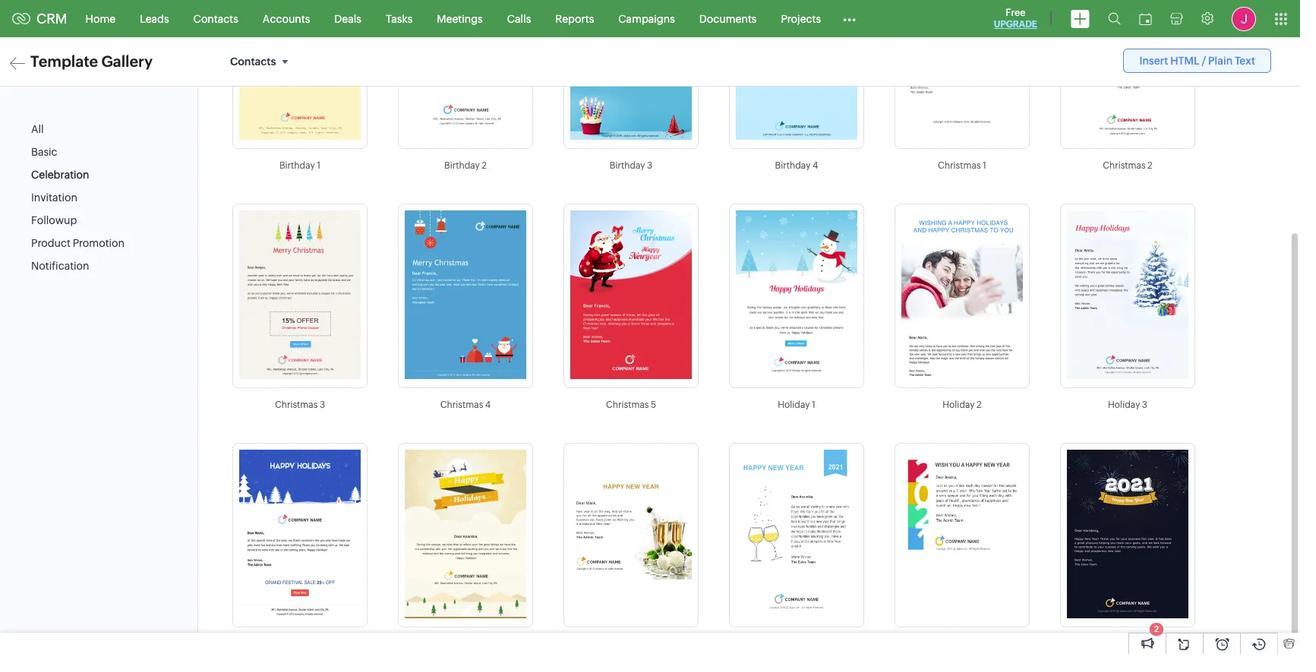 Task type: locate. For each thing, give the bounding box(es) containing it.
2 horizontal spatial holiday
[[1108, 400, 1141, 410]]

birthday 2
[[444, 160, 487, 171]]

crm link
[[12, 11, 67, 27]]

deals
[[334, 13, 362, 25]]

create menu element
[[1062, 0, 1099, 37]]

text
[[1235, 55, 1256, 67]]

home link
[[73, 0, 128, 37]]

holiday for holiday 1
[[778, 400, 810, 410]]

0 vertical spatial 4
[[813, 160, 818, 171]]

1
[[317, 160, 321, 171], [983, 160, 987, 171], [812, 400, 816, 410]]

2 holiday from the left
[[943, 400, 975, 410]]

accounts link
[[251, 0, 322, 37]]

not loaded image for holiday 2
[[902, 211, 1023, 379]]

1 horizontal spatial 4
[[813, 160, 818, 171]]

christmas 2
[[1103, 160, 1153, 171]]

1 horizontal spatial holiday
[[943, 400, 975, 410]]

0 horizontal spatial 3
[[320, 400, 325, 410]]

contacts inside contacts link
[[193, 13, 238, 25]]

calls
[[507, 13, 531, 25]]

upgrade
[[994, 19, 1038, 30]]

celebration
[[31, 169, 89, 181]]

not loaded image for christmas 4
[[405, 211, 526, 379]]

3 birthday from the left
[[610, 160, 645, 171]]

christmas for christmas 5
[[606, 400, 649, 410]]

not loaded image for christmas 5
[[570, 211, 692, 379]]

4
[[813, 160, 818, 171], [485, 400, 491, 410], [1146, 639, 1151, 650]]

2 vertical spatial 4
[[1146, 639, 1151, 650]]

leads link
[[128, 0, 181, 37]]

1 for holiday 1
[[812, 400, 816, 410]]

campaigns
[[619, 13, 675, 25]]

3
[[647, 160, 653, 171], [320, 400, 325, 410], [1142, 400, 1148, 410]]

contacts inside contacts field
[[230, 55, 276, 68]]

2 horizontal spatial 3
[[1142, 400, 1148, 410]]

not loaded image for christmas 1
[[902, 0, 1023, 140]]

christmas
[[938, 160, 981, 171], [1103, 160, 1146, 171], [275, 400, 318, 410], [440, 400, 483, 410], [606, 400, 649, 410]]

3 holiday from the left
[[1108, 400, 1141, 410]]

projects
[[781, 13, 821, 25]]

birthday
[[279, 160, 315, 171], [444, 160, 480, 171], [610, 160, 645, 171], [775, 160, 811, 171]]

1 holiday from the left
[[778, 400, 810, 410]]

2
[[482, 160, 487, 171], [1148, 160, 1153, 171], [977, 400, 982, 410], [1155, 624, 1159, 634]]

home
[[86, 13, 116, 25]]

contacts
[[193, 13, 238, 25], [230, 55, 276, 68]]

1 horizontal spatial 1
[[812, 400, 816, 410]]

not loaded image
[[239, 0, 361, 140], [405, 0, 526, 140], [570, 0, 692, 140], [736, 0, 858, 140], [902, 0, 1023, 140], [1067, 0, 1189, 140], [239, 211, 361, 379], [405, 211, 526, 379], [570, 211, 692, 379], [736, 211, 858, 379], [902, 211, 1023, 379], [1067, 211, 1189, 379], [239, 450, 361, 618], [405, 450, 526, 618], [570, 450, 692, 618], [736, 450, 858, 618], [902, 450, 1023, 618], [1067, 450, 1189, 618]]

christmas 3
[[275, 400, 325, 410]]

birthday 4
[[775, 160, 818, 171]]

1 vertical spatial 4
[[485, 400, 491, 410]]

accounts
[[263, 13, 310, 25]]

christmas for christmas 4
[[440, 400, 483, 410]]

holiday for holiday 3
[[1108, 400, 1141, 410]]

all
[[31, 123, 44, 135]]

meetings
[[437, 13, 483, 25]]

template
[[30, 52, 98, 70]]

2 horizontal spatial 1
[[983, 160, 987, 171]]

new
[[1105, 639, 1124, 650]]

1 horizontal spatial 3
[[647, 160, 653, 171]]

tasks link
[[374, 0, 425, 37]]

1 for christmas 1
[[983, 160, 987, 171]]

holiday
[[778, 400, 810, 410], [943, 400, 975, 410], [1108, 400, 1141, 410]]

insert html / plain text link
[[1124, 49, 1272, 73]]

0 vertical spatial contacts
[[193, 13, 238, 25]]

gallery
[[101, 52, 153, 70]]

not loaded image for birthday 4
[[736, 0, 858, 140]]

contacts down accounts link on the top of page
[[230, 55, 276, 68]]

invitation
[[31, 192, 77, 204]]

promotion
[[73, 237, 125, 249]]

Other Modules field
[[833, 6, 866, 31]]

0 horizontal spatial 1
[[317, 160, 321, 171]]

contacts right leads "link"
[[193, 13, 238, 25]]

4 birthday from the left
[[775, 160, 811, 171]]

free upgrade
[[994, 7, 1038, 30]]

not loaded image for birthday 2
[[405, 0, 526, 140]]

0 horizontal spatial 4
[[485, 400, 491, 410]]

crm
[[36, 11, 67, 27]]

documents link
[[687, 0, 769, 37]]

insert html / plain text
[[1140, 55, 1256, 67]]

holiday for holiday 2
[[943, 400, 975, 410]]

2 birthday from the left
[[444, 160, 480, 171]]

profile element
[[1223, 0, 1266, 37]]

Contacts field
[[224, 49, 300, 75]]

1 birthday from the left
[[279, 160, 315, 171]]

0 horizontal spatial holiday
[[778, 400, 810, 410]]

not loaded image for christmas 3
[[239, 211, 361, 379]]

christmas 5
[[606, 400, 656, 410]]

1 vertical spatial contacts
[[230, 55, 276, 68]]

search element
[[1099, 0, 1130, 37]]



Task type: describe. For each thing, give the bounding box(es) containing it.
html
[[1171, 55, 1200, 67]]

birthday for birthday 3
[[610, 160, 645, 171]]

4 for birthday 4
[[813, 160, 818, 171]]

documents
[[700, 13, 757, 25]]

3 for christmas 3
[[320, 400, 325, 410]]

basic
[[31, 146, 57, 158]]

2 for holiday 2
[[977, 400, 982, 410]]

christmas for christmas 1
[[938, 160, 981, 171]]

projects link
[[769, 0, 833, 37]]

holiday 1
[[778, 400, 816, 410]]

holiday 3
[[1108, 400, 1148, 410]]

deals link
[[322, 0, 374, 37]]

not loaded image for christmas 2
[[1067, 0, 1189, 140]]

birthday 3
[[610, 160, 653, 171]]

5
[[651, 400, 656, 410]]

create menu image
[[1071, 9, 1090, 28]]

meetings link
[[425, 0, 495, 37]]

3 for holiday 3
[[1142, 400, 1148, 410]]

birthday for birthday 4
[[775, 160, 811, 171]]

template gallery
[[30, 52, 153, 70]]

tasks
[[386, 13, 413, 25]]

birthday 1
[[279, 160, 321, 171]]

leads
[[140, 13, 169, 25]]

not loaded image for birthday 3
[[570, 0, 692, 140]]

calls link
[[495, 0, 543, 37]]

not loaded image for new year 4
[[1067, 450, 1189, 618]]

insert
[[1140, 55, 1169, 67]]

2 for birthday 2
[[482, 160, 487, 171]]

campaigns link
[[606, 0, 687, 37]]

christmas for christmas 2
[[1103, 160, 1146, 171]]

search image
[[1108, 12, 1121, 25]]

free
[[1006, 7, 1026, 18]]

/
[[1202, 55, 1207, 67]]

not loaded image for holiday 3
[[1067, 211, 1189, 379]]

2 for christmas 2
[[1148, 160, 1153, 171]]

contacts for contacts field
[[230, 55, 276, 68]]

christmas for christmas 3
[[275, 400, 318, 410]]

new year 4
[[1105, 639, 1151, 650]]

product
[[31, 237, 71, 249]]

christmas 1
[[938, 160, 987, 171]]

contacts link
[[181, 0, 251, 37]]

plain
[[1209, 55, 1233, 67]]

notification
[[31, 260, 89, 272]]

not loaded image for birthday 1
[[239, 0, 361, 140]]

year
[[1126, 639, 1144, 650]]

3 for birthday 3
[[647, 160, 653, 171]]

reports
[[556, 13, 594, 25]]

2 horizontal spatial 4
[[1146, 639, 1151, 650]]

holiday 2
[[943, 400, 982, 410]]

contacts for contacts link
[[193, 13, 238, 25]]

4 for christmas 4
[[485, 400, 491, 410]]

profile image
[[1232, 6, 1256, 31]]

birthday for birthday 2
[[444, 160, 480, 171]]

not loaded image for holiday 1
[[736, 211, 858, 379]]

product promotion
[[31, 237, 125, 249]]

christmas 4
[[440, 400, 491, 410]]

reports link
[[543, 0, 606, 37]]

1 for birthday 1
[[317, 160, 321, 171]]

followup
[[31, 214, 77, 227]]

calendar image
[[1139, 13, 1152, 25]]

birthday for birthday 1
[[279, 160, 315, 171]]



Task type: vqa. For each thing, say whether or not it's contained in the screenshot.
leftmost records
no



